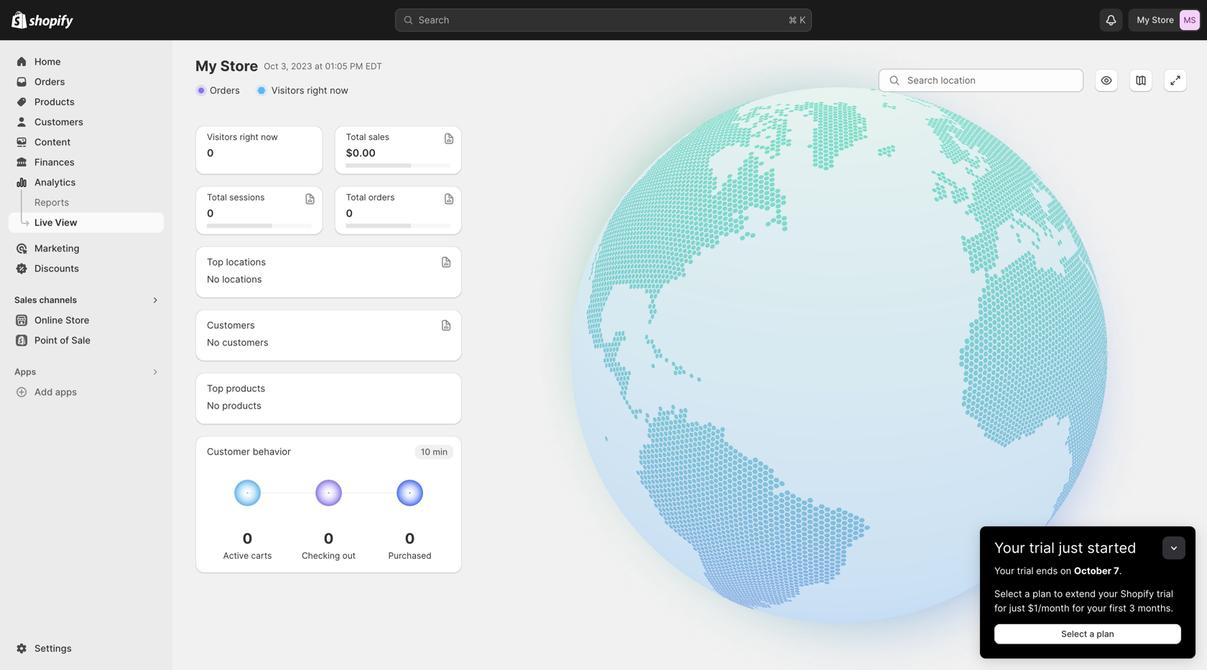 Task type: locate. For each thing, give the bounding box(es) containing it.
1 horizontal spatial visitors
[[272, 85, 305, 96]]

started
[[1088, 540, 1137, 557]]

0 vertical spatial locations
[[226, 257, 266, 268]]

0
[[207, 147, 214, 159], [207, 207, 214, 220], [346, 207, 353, 220], [243, 530, 253, 548], [324, 530, 334, 548], [405, 530, 415, 548]]

total
[[346, 132, 366, 142], [207, 192, 227, 203], [346, 192, 366, 203]]

settings
[[35, 643, 72, 655]]

0 inside 0 active carts
[[243, 530, 253, 548]]

1 vertical spatial your
[[1088, 603, 1107, 614]]

purchased
[[389, 551, 432, 561]]

customers down products
[[35, 116, 83, 128]]

locations
[[226, 257, 266, 268], [222, 274, 262, 285]]

2 top from the top
[[207, 383, 224, 394]]

your left first
[[1088, 603, 1107, 614]]

right inside visitors right now 0
[[240, 132, 259, 142]]

live
[[35, 217, 53, 228]]

1 horizontal spatial now
[[330, 85, 349, 96]]

0 purchased
[[389, 530, 432, 561]]

0 inside visitors right now 0
[[207, 147, 214, 159]]

a inside select a plan to extend your shopify trial for just $1/month for your first 3 months.
[[1025, 589, 1031, 600]]

1 vertical spatial a
[[1090, 629, 1095, 640]]

sales channels button
[[9, 290, 164, 311]]

edt
[[366, 61, 382, 72]]

1 horizontal spatial customers
[[207, 320, 255, 331]]

carts
[[251, 551, 272, 561]]

extend
[[1066, 589, 1097, 600]]

my for my store oct 3, 2023 at 01:05 pm edt
[[196, 57, 217, 75]]

1 vertical spatial top
[[207, 383, 224, 394]]

right
[[307, 85, 328, 96], [240, 132, 259, 142]]

online store button
[[0, 311, 173, 331]]

.
[[1120, 566, 1123, 577]]

right for visitors right now
[[307, 85, 328, 96]]

trial for just
[[1030, 540, 1055, 557]]

0 horizontal spatial visitors
[[207, 132, 237, 142]]

0 vertical spatial select
[[995, 589, 1023, 600]]

a down select a plan to extend your shopify trial for just $1/month for your first 3 months.
[[1090, 629, 1095, 640]]

your inside dropdown button
[[995, 540, 1026, 557]]

products
[[226, 383, 265, 394], [222, 400, 262, 412]]

total up $0.00
[[346, 132, 366, 142]]

plan for select a plan
[[1097, 629, 1115, 640]]

no
[[207, 274, 220, 285], [207, 337, 220, 348], [207, 400, 220, 412]]

total left sessions
[[207, 192, 227, 203]]

now down 'visitors right now'
[[261, 132, 278, 142]]

1 vertical spatial your
[[995, 566, 1015, 577]]

sessions
[[230, 192, 265, 203]]

0 horizontal spatial plan
[[1033, 589, 1052, 600]]

0 vertical spatial just
[[1059, 540, 1084, 557]]

no for no customers
[[207, 337, 220, 348]]

k
[[800, 14, 806, 26]]

plan for select a plan to extend your shopify trial for just $1/month for your first 3 months.
[[1033, 589, 1052, 600]]

2 your from the top
[[995, 566, 1015, 577]]

store left oct
[[220, 57, 258, 75]]

1 horizontal spatial plan
[[1097, 629, 1115, 640]]

$1/month
[[1028, 603, 1070, 614]]

0 vertical spatial your
[[1099, 589, 1119, 600]]

top
[[207, 257, 224, 268], [207, 383, 224, 394]]

0 horizontal spatial select
[[995, 589, 1023, 600]]

2 vertical spatial no
[[207, 400, 220, 412]]

orders
[[35, 76, 65, 87], [210, 85, 240, 96]]

store left my store image on the top right of page
[[1153, 15, 1175, 25]]

now for visitors right now
[[330, 85, 349, 96]]

0 up total sessions
[[207, 147, 214, 159]]

products up customer behavior
[[222, 400, 262, 412]]

1 vertical spatial my
[[196, 57, 217, 75]]

1 top from the top
[[207, 257, 224, 268]]

0 inside '0 checking out'
[[324, 530, 334, 548]]

select down select a plan to extend your shopify trial for just $1/month for your first 3 months.
[[1062, 629, 1088, 640]]

add apps
[[35, 387, 77, 398]]

now
[[330, 85, 349, 96], [261, 132, 278, 142]]

right up sessions
[[240, 132, 259, 142]]

no down top locations
[[207, 274, 220, 285]]

my left oct
[[196, 57, 217, 75]]

top inside top products no products
[[207, 383, 224, 394]]

3 no from the top
[[207, 400, 220, 412]]

1 vertical spatial right
[[240, 132, 259, 142]]

0 vertical spatial store
[[1153, 15, 1175, 25]]

for
[[995, 603, 1007, 614], [1073, 603, 1085, 614]]

trial up months.
[[1157, 589, 1174, 600]]

trial inside your trial just started dropdown button
[[1030, 540, 1055, 557]]

no left customers
[[207, 337, 220, 348]]

0 vertical spatial products
[[226, 383, 265, 394]]

discounts
[[35, 263, 79, 274]]

2 vertical spatial trial
[[1157, 589, 1174, 600]]

a
[[1025, 589, 1031, 600], [1090, 629, 1095, 640]]

0 vertical spatial now
[[330, 85, 349, 96]]

2023
[[291, 61, 312, 72]]

0 active carts
[[223, 530, 272, 561]]

customers up no customers
[[207, 320, 255, 331]]

your for your trial ends on october 7 .
[[995, 566, 1015, 577]]

1 horizontal spatial right
[[307, 85, 328, 96]]

1 vertical spatial customers
[[207, 320, 255, 331]]

0 vertical spatial a
[[1025, 589, 1031, 600]]

1 horizontal spatial for
[[1073, 603, 1085, 614]]

0 vertical spatial your
[[995, 540, 1026, 557]]

plan down first
[[1097, 629, 1115, 640]]

locations up no locations
[[226, 257, 266, 268]]

orders up visitors right now 0
[[210, 85, 240, 96]]

your up first
[[1099, 589, 1119, 600]]

0 horizontal spatial for
[[995, 603, 1007, 614]]

0 horizontal spatial just
[[1010, 603, 1026, 614]]

products down customers
[[226, 383, 265, 394]]

0 horizontal spatial a
[[1025, 589, 1031, 600]]

1 horizontal spatial select
[[1062, 629, 1088, 640]]

orders link
[[9, 72, 164, 92]]

now down the 01:05
[[330, 85, 349, 96]]

1 vertical spatial now
[[261, 132, 278, 142]]

1 vertical spatial select
[[1062, 629, 1088, 640]]

apps
[[14, 367, 36, 377]]

plan
[[1033, 589, 1052, 600], [1097, 629, 1115, 640]]

just up on
[[1059, 540, 1084, 557]]

on
[[1061, 566, 1072, 577]]

0 vertical spatial no
[[207, 274, 220, 285]]

home
[[35, 56, 61, 67]]

2 no from the top
[[207, 337, 220, 348]]

live view
[[35, 217, 77, 228]]

store for my store oct 3, 2023 at 01:05 pm edt
[[220, 57, 258, 75]]

0 vertical spatial right
[[307, 85, 328, 96]]

just inside select a plan to extend your shopify trial for just $1/month for your first 3 months.
[[1010, 603, 1026, 614]]

your left ends
[[995, 566, 1015, 577]]

0 horizontal spatial store
[[65, 315, 89, 326]]

1 vertical spatial no
[[207, 337, 220, 348]]

0 vertical spatial top
[[207, 257, 224, 268]]

1 vertical spatial locations
[[222, 274, 262, 285]]

1 your from the top
[[995, 540, 1026, 557]]

0 horizontal spatial customers
[[35, 116, 83, 128]]

select left "to"
[[995, 589, 1023, 600]]

0 horizontal spatial now
[[261, 132, 278, 142]]

trial
[[1030, 540, 1055, 557], [1018, 566, 1034, 577], [1157, 589, 1174, 600]]

total for total orders
[[346, 192, 366, 203]]

now inside visitors right now 0
[[261, 132, 278, 142]]

orders
[[369, 192, 395, 203]]

1 vertical spatial visitors
[[207, 132, 237, 142]]

1 horizontal spatial a
[[1090, 629, 1095, 640]]

store up sale
[[65, 315, 89, 326]]

my store image
[[1181, 10, 1201, 30]]

total orders
[[346, 192, 395, 203]]

store for my store
[[1153, 15, 1175, 25]]

top products no products
[[207, 383, 265, 412]]

0 vertical spatial plan
[[1033, 589, 1052, 600]]

channels
[[39, 295, 77, 306]]

just
[[1059, 540, 1084, 557], [1010, 603, 1026, 614]]

top up no locations
[[207, 257, 224, 268]]

0 down total orders
[[346, 207, 353, 220]]

visitors inside visitors right now 0
[[207, 132, 237, 142]]

min
[[433, 447, 448, 458]]

customers link
[[9, 112, 164, 132]]

plan inside select a plan to extend your shopify trial for just $1/month for your first 3 months.
[[1033, 589, 1052, 600]]

0 horizontal spatial shopify image
[[12, 11, 27, 29]]

trial left ends
[[1018, 566, 1034, 577]]

your
[[995, 540, 1026, 557], [995, 566, 1015, 577]]

01:05
[[325, 61, 348, 72]]

1 vertical spatial store
[[220, 57, 258, 75]]

top for top products no products
[[207, 383, 224, 394]]

0 vertical spatial trial
[[1030, 540, 1055, 557]]

store inside button
[[65, 315, 89, 326]]

0 up checking
[[324, 530, 334, 548]]

select for select a plan
[[1062, 629, 1088, 640]]

store for online store
[[65, 315, 89, 326]]

1 vertical spatial just
[[1010, 603, 1026, 614]]

1 vertical spatial trial
[[1018, 566, 1034, 577]]

locations down top locations
[[222, 274, 262, 285]]

3
[[1130, 603, 1136, 614]]

1 horizontal spatial just
[[1059, 540, 1084, 557]]

shopify image
[[12, 11, 27, 29], [29, 15, 74, 29]]

your for your trial just started
[[995, 540, 1026, 557]]

visitors for visitors right now
[[272, 85, 305, 96]]

a up $1/month
[[1025, 589, 1031, 600]]

0 up "active"
[[243, 530, 253, 548]]

locations for top locations
[[226, 257, 266, 268]]

10 min
[[421, 447, 448, 458]]

2 vertical spatial store
[[65, 315, 89, 326]]

visitors down 3,
[[272, 85, 305, 96]]

plan up $1/month
[[1033, 589, 1052, 600]]

0 horizontal spatial right
[[240, 132, 259, 142]]

no locations
[[207, 274, 262, 285]]

trial inside select a plan to extend your shopify trial for just $1/month for your first 3 months.
[[1157, 589, 1174, 600]]

right down the at
[[307, 85, 328, 96]]

top down no customers
[[207, 383, 224, 394]]

visitors right now 0
[[207, 132, 278, 159]]

1 horizontal spatial orders
[[210, 85, 240, 96]]

point of sale button
[[0, 331, 173, 351]]

your up your trial ends on october 7 .
[[995, 540, 1026, 557]]

select for select a plan to extend your shopify trial for just $1/month for your first 3 months.
[[995, 589, 1023, 600]]

1 horizontal spatial store
[[220, 57, 258, 75]]

my left my store image on the top right of page
[[1138, 15, 1150, 25]]

trial for ends
[[1018, 566, 1034, 577]]

orders down home
[[35, 76, 65, 87]]

no up the customer
[[207, 400, 220, 412]]

2 horizontal spatial store
[[1153, 15, 1175, 25]]

$0.00
[[346, 147, 376, 159]]

finances link
[[9, 152, 164, 173]]

select inside select a plan to extend your shopify trial for just $1/month for your first 3 months.
[[995, 589, 1023, 600]]

0 up purchased
[[405, 530, 415, 548]]

first
[[1110, 603, 1127, 614]]

for left $1/month
[[995, 603, 1007, 614]]

products
[[35, 96, 75, 107]]

0 horizontal spatial my
[[196, 57, 217, 75]]

no customers
[[207, 337, 269, 348]]

0 vertical spatial my
[[1138, 15, 1150, 25]]

point of sale
[[35, 335, 91, 346]]

customers
[[35, 116, 83, 128], [207, 320, 255, 331]]

1 vertical spatial plan
[[1097, 629, 1115, 640]]

1 no from the top
[[207, 274, 220, 285]]

total left the orders
[[346, 192, 366, 203]]

visitors up total sessions
[[207, 132, 237, 142]]

0 vertical spatial visitors
[[272, 85, 305, 96]]

right for visitors right now 0
[[240, 132, 259, 142]]

sales
[[14, 295, 37, 306]]

apps
[[55, 387, 77, 398]]

select
[[995, 589, 1023, 600], [1062, 629, 1088, 640]]

1 horizontal spatial my
[[1138, 15, 1150, 25]]

for down extend
[[1073, 603, 1085, 614]]

just left $1/month
[[1010, 603, 1026, 614]]

trial up ends
[[1030, 540, 1055, 557]]

sales channels
[[14, 295, 77, 306]]



Task type: describe. For each thing, give the bounding box(es) containing it.
locations for no locations
[[222, 274, 262, 285]]

your trial ends on october 7 .
[[995, 566, 1123, 577]]

online store link
[[9, 311, 164, 331]]

october
[[1075, 566, 1112, 577]]

your trial just started button
[[981, 527, 1196, 557]]

discounts link
[[9, 259, 164, 279]]

analytics
[[35, 177, 76, 188]]

your trial just started
[[995, 540, 1137, 557]]

my for my store
[[1138, 15, 1150, 25]]

months.
[[1138, 603, 1174, 614]]

search
[[419, 14, 450, 26]]

add apps button
[[9, 383, 164, 403]]

visitors for visitors right now 0
[[207, 132, 237, 142]]

marketing
[[35, 243, 79, 254]]

customers
[[222, 337, 269, 348]]

reports
[[35, 197, 69, 208]]

1 for from the left
[[995, 603, 1007, 614]]

visitors right now
[[272, 85, 349, 96]]

2 for from the left
[[1073, 603, 1085, 614]]

reports link
[[9, 193, 164, 213]]

total sessions
[[207, 192, 265, 203]]

no inside top products no products
[[207, 400, 220, 412]]

1 horizontal spatial shopify image
[[29, 15, 74, 29]]

7
[[1114, 566, 1120, 577]]

to
[[1055, 589, 1064, 600]]

1 vertical spatial products
[[222, 400, 262, 412]]

just inside dropdown button
[[1059, 540, 1084, 557]]

now for visitors right now 0
[[261, 132, 278, 142]]

customer behavior
[[207, 446, 291, 458]]

0 vertical spatial customers
[[35, 116, 83, 128]]

a for select a plan to extend your shopify trial for just $1/month for your first 3 months.
[[1025, 589, 1031, 600]]

of
[[60, 335, 69, 346]]

online store
[[35, 315, 89, 326]]

pm
[[350, 61, 363, 72]]

top locations
[[207, 257, 266, 268]]

out
[[343, 551, 356, 561]]

customer
[[207, 446, 250, 458]]

0 down total sessions
[[207, 207, 214, 220]]

oct
[[264, 61, 279, 72]]

content link
[[9, 132, 164, 152]]

my store
[[1138, 15, 1175, 25]]

your trial just started element
[[981, 564, 1196, 659]]

top for top locations
[[207, 257, 224, 268]]

10
[[421, 447, 431, 458]]

shopify
[[1121, 589, 1155, 600]]

select a plan
[[1062, 629, 1115, 640]]

content
[[35, 137, 71, 148]]

sale
[[71, 335, 91, 346]]

my store oct 3, 2023 at 01:05 pm edt
[[196, 57, 382, 75]]

a for select a plan
[[1090, 629, 1095, 640]]

live view link
[[9, 213, 164, 233]]

home link
[[9, 52, 164, 72]]

settings link
[[9, 639, 164, 659]]

no for no locations
[[207, 274, 220, 285]]

ends
[[1037, 566, 1059, 577]]

add
[[35, 387, 53, 398]]

total for total sessions
[[207, 192, 227, 203]]

analytics link
[[9, 173, 164, 193]]

0 checking out
[[302, 530, 356, 561]]

total for total sales
[[346, 132, 366, 142]]

0 horizontal spatial orders
[[35, 76, 65, 87]]

view
[[55, 217, 77, 228]]

online
[[35, 315, 63, 326]]

⌘
[[789, 14, 798, 26]]

active
[[223, 551, 249, 561]]

⌘ k
[[789, 14, 806, 26]]

checking
[[302, 551, 340, 561]]

behavior
[[253, 446, 291, 458]]

point of sale link
[[9, 331, 164, 351]]

total sales
[[346, 132, 390, 142]]

at
[[315, 61, 323, 72]]

select a plan to extend your shopify trial for just $1/month for your first 3 months.
[[995, 589, 1174, 614]]

0 inside 0 purchased
[[405, 530, 415, 548]]

products link
[[9, 92, 164, 112]]

select a plan link
[[995, 625, 1182, 645]]

sales
[[369, 132, 390, 142]]

finances
[[35, 157, 75, 168]]

marketing link
[[9, 239, 164, 259]]

3,
[[281, 61, 289, 72]]



Task type: vqa. For each thing, say whether or not it's contained in the screenshot.
0 within the visitors right now 0
yes



